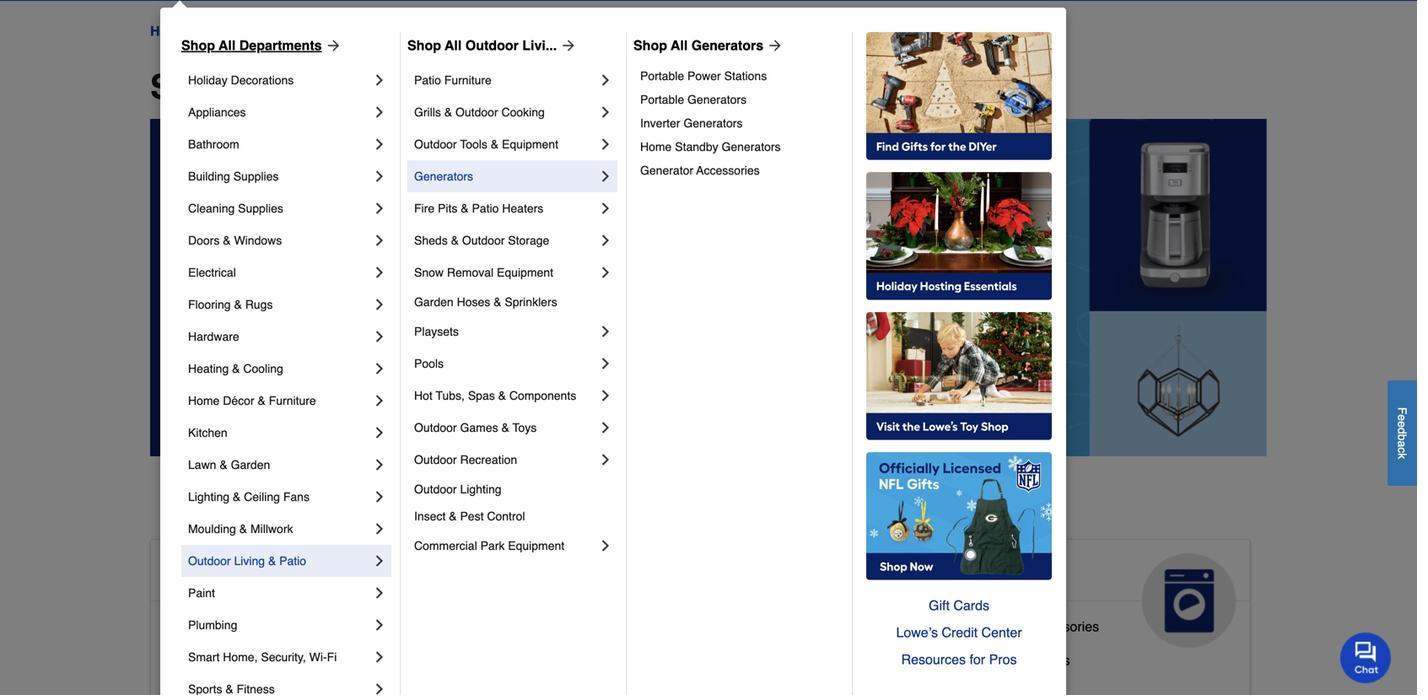 Task type: locate. For each thing, give the bounding box(es) containing it.
furniture inside 'link'
[[669, 680, 723, 695]]

chevron right image for grills & outdoor cooking
[[597, 104, 614, 121]]

outdoor down hot
[[414, 421, 457, 435]]

flooring
[[188, 298, 231, 311]]

& inside animal & pet care
[[626, 560, 643, 587]]

garden inside lawn & garden 'link'
[[231, 458, 270, 472]]

outdoor up snow removal equipment
[[462, 234, 505, 247]]

chevron right image for home décor & furniture
[[371, 392, 388, 409]]

chevron right image for commercial park equipment
[[597, 538, 614, 554]]

& inside outdoor games & toys link
[[502, 421, 510, 435]]

supplies up cleaning supplies
[[234, 170, 279, 183]]

& inside heating & cooling link
[[232, 362, 240, 376]]

pet
[[650, 560, 686, 587], [541, 680, 561, 695]]

all for shop all generators
[[671, 38, 688, 53]]

cards
[[954, 598, 990, 613]]

& inside outdoor living & patio link
[[268, 554, 276, 568]]

1 horizontal spatial patio
[[414, 73, 441, 87]]

f e e d b a c k
[[1396, 407, 1410, 459]]

appliances link down decorations
[[188, 96, 371, 128]]

lighting inside "lighting & ceiling fans" 'link'
[[188, 490, 230, 504]]

fire
[[414, 202, 435, 215]]

& inside the flooring & rugs link
[[234, 298, 242, 311]]

garden
[[414, 295, 454, 309], [231, 458, 270, 472]]

inverter
[[641, 116, 681, 130]]

3 shop from the left
[[634, 38, 667, 53]]

equipment up sprinklers
[[497, 266, 554, 279]]

home down inverter
[[641, 140, 672, 154]]

stations
[[725, 69, 767, 83]]

patio up sheds & outdoor storage
[[472, 202, 499, 215]]

& left pros
[[978, 653, 987, 668]]

appliances down holiday
[[188, 105, 246, 119]]

portable up portable generators
[[641, 69, 685, 83]]

0 vertical spatial garden
[[414, 295, 454, 309]]

chevron right image
[[371, 104, 388, 121], [597, 104, 614, 121], [371, 168, 388, 185], [597, 168, 614, 185], [371, 200, 388, 217], [597, 200, 614, 217], [371, 232, 388, 249], [597, 232, 614, 249], [371, 264, 388, 281], [597, 264, 614, 281], [597, 323, 614, 340], [371, 328, 388, 345], [597, 387, 614, 404], [597, 419, 614, 436], [371, 424, 388, 441], [597, 451, 614, 468], [371, 521, 388, 538], [371, 553, 388, 570]]

departments
[[202, 23, 280, 39], [239, 38, 322, 53], [295, 68, 502, 106]]

shop up portable power stations
[[634, 38, 667, 53]]

portable inside portable power stations link
[[641, 69, 685, 83]]

removal
[[447, 266, 494, 279]]

& left cooling at the left bottom of the page
[[232, 362, 240, 376]]

lighting up pest
[[460, 483, 502, 496]]

& right the spas
[[498, 389, 506, 403]]

generator
[[641, 164, 694, 177]]

snow
[[414, 266, 444, 279]]

shop all outdoor livi...
[[408, 38, 557, 53]]

shop up holiday
[[181, 38, 215, 53]]

1 horizontal spatial pet
[[650, 560, 686, 587]]

accessible for accessible home
[[165, 560, 288, 587]]

accessible down plumbing
[[165, 653, 229, 668]]

0 horizontal spatial patio
[[279, 554, 306, 568]]

beverage
[[917, 653, 974, 668]]

0 vertical spatial appliances link
[[188, 96, 371, 128]]

grills & outdoor cooking
[[414, 105, 545, 119]]

& inside sheds & outdoor storage link
[[451, 234, 459, 247]]

chevron right image
[[371, 72, 388, 89], [597, 72, 614, 89], [371, 136, 388, 153], [597, 136, 614, 153], [371, 296, 388, 313], [597, 355, 614, 372], [371, 360, 388, 377], [371, 392, 388, 409], [371, 457, 388, 473], [371, 489, 388, 505], [597, 538, 614, 554], [371, 585, 388, 602], [371, 617, 388, 634], [371, 649, 388, 666], [371, 681, 388, 695]]

home standby generators link
[[641, 135, 841, 159]]

chevron right image for doors & windows
[[371, 232, 388, 249]]

chevron right image for moulding & millwork
[[371, 521, 388, 538]]

1 vertical spatial portable
[[641, 93, 685, 106]]

& right living
[[268, 554, 276, 568]]

generators up generator accessories link
[[722, 140, 781, 154]]

visit the lowe's toy shop. image
[[867, 312, 1052, 441]]

1 horizontal spatial appliances link
[[903, 540, 1250, 648]]

components
[[510, 389, 577, 403]]

b
[[1396, 434, 1410, 441]]

& left pest
[[449, 510, 457, 523]]

grills
[[414, 105, 441, 119]]

home up kitchen
[[188, 394, 220, 408]]

2 vertical spatial patio
[[279, 554, 306, 568]]

& inside lawn & garden 'link'
[[220, 458, 228, 472]]

1 accessible from the top
[[165, 560, 288, 587]]

playsets
[[414, 325, 459, 338]]

generators up portable power stations link
[[692, 38, 764, 53]]

furniture up kitchen 'link'
[[269, 394, 316, 408]]

home
[[150, 23, 188, 39], [641, 140, 672, 154], [188, 394, 220, 408], [295, 560, 360, 587]]

outdoor living & patio link
[[188, 545, 371, 577]]

e up b
[[1396, 421, 1410, 428]]

chevron right image for outdoor recreation
[[597, 451, 614, 468]]

patio for outdoor living & patio
[[279, 554, 306, 568]]

outdoor up insect
[[414, 483, 457, 496]]

outdoor up tools
[[456, 105, 498, 119]]

& right parts
[[1015, 619, 1024, 635]]

& right sheds
[[451, 234, 459, 247]]

generators down power
[[688, 93, 747, 106]]

pest
[[460, 510, 484, 523]]

& right 'pits'
[[461, 202, 469, 215]]

accessible bathroom link
[[165, 615, 291, 649]]

2 vertical spatial equipment
[[508, 539, 565, 553]]

& right doors
[[223, 234, 231, 247]]

1 portable from the top
[[641, 69, 685, 83]]

chevron right image for holiday decorations
[[371, 72, 388, 89]]

& inside garden hoses & sprinklers link
[[494, 295, 502, 309]]

chevron right image for playsets
[[597, 323, 614, 340]]

0 horizontal spatial appliances link
[[188, 96, 371, 128]]

appliance
[[917, 619, 976, 635]]

chevron right image for pools
[[597, 355, 614, 372]]

2 portable from the top
[[641, 93, 685, 106]]

snow removal equipment link
[[414, 257, 597, 289]]

patio
[[414, 73, 441, 87], [472, 202, 499, 215], [279, 554, 306, 568]]

& inside appliance parts & accessories "link"
[[1015, 619, 1024, 635]]

1 horizontal spatial arrow right image
[[764, 37, 784, 54]]

chevron right image for outdoor tools & equipment
[[597, 136, 614, 153]]

portable for portable generators
[[641, 93, 685, 106]]

0 vertical spatial accessible
[[165, 560, 288, 587]]

& right lawn
[[220, 458, 228, 472]]

arrow right image inside shop all outdoor livi... link
[[557, 37, 577, 54]]

supplies up windows
[[238, 202, 283, 215]]

outdoor up outdoor lighting
[[414, 453, 457, 467]]

1 vertical spatial furniture
[[269, 394, 316, 408]]

portable for portable power stations
[[641, 69, 685, 83]]

chevron right image for appliances
[[371, 104, 388, 121]]

hot
[[414, 389, 433, 403]]

outdoor recreation link
[[414, 444, 597, 476]]

pits
[[438, 202, 458, 215]]

shop for shop all outdoor livi...
[[408, 38, 441, 53]]

0 horizontal spatial pet
[[541, 680, 561, 695]]

equipment for removal
[[497, 266, 554, 279]]

f
[[1396, 407, 1410, 414]]

garden inside garden hoses & sprinklers link
[[414, 295, 454, 309]]

generators up 'pits'
[[414, 170, 473, 183]]

1 vertical spatial patio
[[472, 202, 499, 215]]

find gifts for the diyer. image
[[867, 32, 1052, 160]]

chevron right image for snow removal equipment
[[597, 264, 614, 281]]

lighting
[[460, 483, 502, 496], [188, 490, 230, 504]]

accessible bedroom link
[[165, 649, 288, 683]]

3 accessible from the top
[[165, 653, 229, 668]]

accessible down moulding
[[165, 560, 288, 587]]

chevron right image for bathroom
[[371, 136, 388, 153]]

hoses
[[457, 295, 491, 309]]

0 horizontal spatial shop
[[181, 38, 215, 53]]

0 horizontal spatial garden
[[231, 458, 270, 472]]

& left 'toys'
[[502, 421, 510, 435]]

1 vertical spatial appliances
[[917, 560, 1043, 587]]

outdoor games & toys
[[414, 421, 537, 435]]

arrow right image
[[322, 37, 342, 54]]

moulding & millwork link
[[188, 513, 371, 545]]

chevron right image for fire pits & patio heaters
[[597, 200, 614, 217]]

home for home
[[150, 23, 188, 39]]

0 horizontal spatial appliances
[[188, 105, 246, 119]]

0 horizontal spatial lighting
[[188, 490, 230, 504]]

home up shop
[[150, 23, 188, 39]]

2 accessible from the top
[[165, 619, 229, 635]]

& inside "grills & outdoor cooking" link
[[445, 105, 452, 119]]

patio up grills
[[414, 73, 441, 87]]

& left ceiling
[[233, 490, 241, 504]]

arrow right image up patio furniture link
[[557, 37, 577, 54]]

shop up patio furniture
[[408, 38, 441, 53]]

appliances image
[[1142, 554, 1237, 648]]

generators
[[692, 38, 764, 53], [688, 93, 747, 106], [684, 116, 743, 130], [722, 140, 781, 154], [414, 170, 473, 183]]

bathroom up building
[[188, 138, 239, 151]]

departments for shop
[[295, 68, 502, 106]]

furniture right houses,
[[669, 680, 723, 695]]

chevron right image for generators
[[597, 168, 614, 185]]

2 e from the top
[[1396, 421, 1410, 428]]

& right grills
[[445, 105, 452, 119]]

2 vertical spatial supplies
[[601, 646, 652, 662]]

1 horizontal spatial lighting
[[460, 483, 502, 496]]

1 horizontal spatial accessories
[[1027, 619, 1100, 635]]

appliances link up chillers
[[903, 540, 1250, 648]]

& right tools
[[491, 138, 499, 151]]

enjoy savings year-round. no matter what you're shopping for, find what you need at a great price. image
[[150, 119, 1268, 456]]

1 shop from the left
[[181, 38, 215, 53]]

supplies for building supplies
[[234, 170, 279, 183]]

chevron right image for flooring & rugs
[[371, 296, 388, 313]]

1 vertical spatial bathroom
[[233, 619, 291, 635]]

chevron right image for hot tubs, spas & components
[[597, 387, 614, 404]]

garden hoses & sprinklers link
[[414, 289, 614, 316]]

portable power stations
[[641, 69, 767, 83]]

& right hoses
[[494, 295, 502, 309]]

2 vertical spatial furniture
[[669, 680, 723, 695]]

0 horizontal spatial arrow right image
[[557, 37, 577, 54]]

all up patio furniture
[[445, 38, 462, 53]]

décor
[[223, 394, 255, 408]]

all for shop all departments
[[219, 38, 236, 53]]

holiday hosting essentials. image
[[867, 172, 1052, 300]]

d
[[1396, 428, 1410, 434]]

1 vertical spatial supplies
[[238, 202, 283, 215]]

sheds & outdoor storage
[[414, 234, 550, 247]]

all up portable power stations
[[671, 38, 688, 53]]

1 arrow right image from the left
[[557, 37, 577, 54]]

outdoor
[[466, 38, 519, 53], [456, 105, 498, 119], [414, 138, 457, 151], [462, 234, 505, 247], [414, 421, 457, 435], [414, 453, 457, 467], [414, 483, 457, 496], [188, 554, 231, 568]]

accessories up chillers
[[1027, 619, 1100, 635]]

departments for shop
[[239, 38, 322, 53]]

games
[[460, 421, 498, 435]]

lawn
[[188, 458, 216, 472]]

garden up lighting & ceiling fans on the left of page
[[231, 458, 270, 472]]

accessories down home standby generators link
[[697, 164, 760, 177]]

all up holiday decorations on the left top of page
[[219, 38, 236, 53]]

holiday decorations link
[[188, 64, 371, 96]]

0 vertical spatial portable
[[641, 69, 685, 83]]

1 vertical spatial equipment
[[497, 266, 554, 279]]

pet inside animal & pet care
[[650, 560, 686, 587]]

chevron right image for plumbing
[[371, 617, 388, 634]]

moulding
[[188, 522, 236, 536]]

chevron right image for lawn & garden
[[371, 457, 388, 473]]

portable inside portable generators link
[[641, 93, 685, 106]]

& inside fire pits & patio heaters link
[[461, 202, 469, 215]]

pet beds, houses, & furniture
[[541, 680, 723, 695]]

1 horizontal spatial shop
[[408, 38, 441, 53]]

beverage & wine chillers link
[[917, 649, 1070, 683]]

outdoor up patio furniture link
[[466, 38, 519, 53]]

& right décor
[[258, 394, 266, 408]]

1 vertical spatial pet
[[541, 680, 561, 695]]

1 vertical spatial accessible
[[165, 619, 229, 635]]

2 vertical spatial accessible
[[165, 653, 229, 668]]

accessible home image
[[390, 554, 485, 648]]

bathroom
[[188, 138, 239, 151], [233, 619, 291, 635]]

supplies up pet beds, houses, & furniture 'link'
[[601, 646, 652, 662]]

2 shop from the left
[[408, 38, 441, 53]]

0 vertical spatial appliances
[[188, 105, 246, 119]]

doors
[[188, 234, 220, 247]]

& inside the beverage & wine chillers link
[[978, 653, 987, 668]]

windows
[[234, 234, 282, 247]]

garden up playsets
[[414, 295, 454, 309]]

chevron right image for paint
[[371, 585, 388, 602]]

portable up inverter
[[641, 93, 685, 106]]

accessible up smart
[[165, 619, 229, 635]]

appliances up cards
[[917, 560, 1043, 587]]

2 horizontal spatial patio
[[472, 202, 499, 215]]

2 horizontal spatial furniture
[[669, 680, 723, 695]]

furniture up grills & outdoor cooking
[[445, 73, 492, 87]]

chevron right image for outdoor living & patio
[[371, 553, 388, 570]]

home down 'moulding & millwork' link
[[295, 560, 360, 587]]

equipment down 'cooking'
[[502, 138, 559, 151]]

arrow right image
[[557, 37, 577, 54], [764, 37, 784, 54]]

& inside pet beds, houses, & furniture 'link'
[[656, 680, 665, 695]]

& inside 'outdoor tools & equipment' link
[[491, 138, 499, 151]]

control
[[487, 510, 525, 523]]

& right houses,
[[656, 680, 665, 695]]

departments up "holiday decorations" link at the left top of page
[[239, 38, 322, 53]]

None search field
[[534, 0, 994, 3]]

paint link
[[188, 577, 371, 609]]

arrow right image inside shop all generators link
[[764, 37, 784, 54]]

sheds
[[414, 234, 448, 247]]

0 horizontal spatial furniture
[[269, 394, 316, 408]]

1 vertical spatial accessories
[[1027, 619, 1100, 635]]

chevron right image for kitchen
[[371, 424, 388, 441]]

1 vertical spatial garden
[[231, 458, 270, 472]]

decorations
[[231, 73, 294, 87]]

equipment
[[502, 138, 559, 151], [497, 266, 554, 279], [508, 539, 565, 553]]

0 vertical spatial supplies
[[234, 170, 279, 183]]

patio up paint link
[[279, 554, 306, 568]]

lighting up moulding
[[188, 490, 230, 504]]

storage
[[508, 234, 550, 247]]

all down shop all departments link
[[243, 68, 286, 106]]

1 horizontal spatial garden
[[414, 295, 454, 309]]

equipment down insect & pest control 'link'
[[508, 539, 565, 553]]

resources for pros
[[902, 652, 1017, 668]]

park
[[481, 539, 505, 553]]

e up d
[[1396, 414, 1410, 421]]

doors & windows link
[[188, 224, 371, 257]]

portable power stations link
[[641, 64, 841, 88]]

accessible home
[[165, 560, 360, 587]]

care
[[541, 587, 593, 614]]

0 vertical spatial pet
[[650, 560, 686, 587]]

& left the millwork
[[239, 522, 247, 536]]

2 arrow right image from the left
[[764, 37, 784, 54]]

commercial
[[414, 539, 477, 553]]

0 horizontal spatial accessories
[[697, 164, 760, 177]]

shop all generators link
[[634, 35, 784, 56]]

outdoor living & patio
[[188, 554, 306, 568]]

departments down arrow right image
[[295, 68, 502, 106]]

home standby generators
[[641, 140, 781, 154]]

& right animal at the left bottom
[[626, 560, 643, 587]]

& left rugs on the top left
[[234, 298, 242, 311]]

1 e from the top
[[1396, 414, 1410, 421]]

bathroom up smart home, security, wi-fi
[[233, 619, 291, 635]]

arrow right image up stations
[[764, 37, 784, 54]]

2 horizontal spatial shop
[[634, 38, 667, 53]]

generator accessories
[[641, 164, 760, 177]]

& inside "lighting & ceiling fans" 'link'
[[233, 490, 241, 504]]

0 vertical spatial bathroom
[[188, 138, 239, 151]]

0 vertical spatial furniture
[[445, 73, 492, 87]]



Task type: vqa. For each thing, say whether or not it's contained in the screenshot.
The Accessories within Appliance Parts & Accessories link
yes



Task type: describe. For each thing, give the bounding box(es) containing it.
all for shop all departments
[[243, 68, 286, 106]]

departments link
[[202, 21, 280, 41]]

hardware link
[[188, 321, 371, 353]]

generator accessories link
[[641, 159, 841, 182]]

& inside doors & windows link
[[223, 234, 231, 247]]

chevron right image for electrical
[[371, 264, 388, 281]]

shop all departments link
[[181, 35, 342, 56]]

& inside 'home décor & furniture' link
[[258, 394, 266, 408]]

accessible for accessible bathroom
[[165, 619, 229, 635]]

inverter generators link
[[641, 111, 841, 135]]

inverter generators
[[641, 116, 743, 130]]

living
[[234, 554, 265, 568]]

fi
[[327, 651, 337, 664]]

millwork
[[251, 522, 293, 536]]

chevron right image for hardware
[[371, 328, 388, 345]]

chat invite button image
[[1341, 632, 1392, 684]]

fire pits & patio heaters link
[[414, 192, 597, 224]]

flooring & rugs
[[188, 298, 273, 311]]

1 vertical spatial appliances link
[[903, 540, 1250, 648]]

lowe's credit center link
[[867, 619, 1052, 646]]

gift cards
[[929, 598, 990, 613]]

1 horizontal spatial appliances
[[917, 560, 1043, 587]]

cleaning
[[188, 202, 235, 215]]

heaters
[[502, 202, 544, 215]]

outdoor down grills
[[414, 138, 457, 151]]

all for shop all outdoor livi...
[[445, 38, 462, 53]]

fans
[[283, 490, 310, 504]]

cleaning supplies
[[188, 202, 283, 215]]

& inside insect & pest control 'link'
[[449, 510, 457, 523]]

0 vertical spatial equipment
[[502, 138, 559, 151]]

bedroom
[[233, 653, 288, 668]]

chevron right image for smart home, security, wi-fi
[[371, 649, 388, 666]]

security,
[[261, 651, 306, 664]]

wi-
[[309, 651, 327, 664]]

flooring & rugs link
[[188, 289, 371, 321]]

home for home décor & furniture
[[188, 394, 220, 408]]

& inside the hot tubs, spas & components link
[[498, 389, 506, 403]]

outdoor down moulding
[[188, 554, 231, 568]]

pools
[[414, 357, 444, 370]]

accessible bathroom
[[165, 619, 291, 635]]

a
[[1396, 441, 1410, 447]]

chevron right image for patio furniture
[[597, 72, 614, 89]]

home for home standby generators
[[641, 140, 672, 154]]

heating & cooling link
[[188, 353, 371, 385]]

smart
[[188, 651, 220, 664]]

electrical link
[[188, 257, 371, 289]]

plumbing link
[[188, 609, 371, 641]]

center
[[982, 625, 1022, 641]]

patio for fire pits & patio heaters
[[472, 202, 499, 215]]

cleaning supplies link
[[188, 192, 371, 224]]

insect
[[414, 510, 446, 523]]

shop
[[150, 68, 235, 106]]

generators inside 'link'
[[414, 170, 473, 183]]

lighting inside outdoor lighting link
[[460, 483, 502, 496]]

insect & pest control
[[414, 510, 525, 523]]

wine
[[991, 653, 1022, 668]]

beds,
[[565, 680, 599, 695]]

& inside 'moulding & millwork' link
[[239, 522, 247, 536]]

arrow right image for shop all outdoor livi...
[[557, 37, 577, 54]]

officially licensed n f l gifts. shop now. image
[[867, 452, 1052, 581]]

animal & pet care link
[[527, 540, 874, 648]]

resources for pros link
[[867, 646, 1052, 673]]

shop for shop all departments
[[181, 38, 215, 53]]

credit
[[942, 625, 978, 641]]

cooking
[[502, 105, 545, 119]]

lowe's
[[897, 625, 938, 641]]

moulding & millwork
[[188, 522, 293, 536]]

accessible bedroom
[[165, 653, 288, 668]]

commercial park equipment
[[414, 539, 565, 553]]

kitchen link
[[188, 417, 371, 449]]

tubs,
[[436, 389, 465, 403]]

shop all departments
[[150, 68, 502, 106]]

pet inside 'link'
[[541, 680, 561, 695]]

rugs
[[245, 298, 273, 311]]

chevron right image for sheds & outdoor storage
[[597, 232, 614, 249]]

patio furniture link
[[414, 64, 597, 96]]

lawn & garden link
[[188, 449, 371, 481]]

patio furniture
[[414, 73, 492, 87]]

chevron right image for outdoor games & toys
[[597, 419, 614, 436]]

smart home, security, wi-fi
[[188, 651, 337, 664]]

standby
[[675, 140, 719, 154]]

home link
[[150, 21, 188, 41]]

lighting & ceiling fans link
[[188, 481, 371, 513]]

outdoor lighting
[[414, 483, 502, 496]]

gift cards link
[[867, 592, 1052, 619]]

shop all departments
[[181, 38, 322, 53]]

pools link
[[414, 348, 597, 380]]

outdoor games & toys link
[[414, 412, 597, 444]]

chevron right image for heating & cooling
[[371, 360, 388, 377]]

chevron right image for building supplies
[[371, 168, 388, 185]]

shop for shop all generators
[[634, 38, 667, 53]]

resources
[[902, 652, 966, 668]]

portable generators link
[[641, 88, 841, 111]]

arrow right image for shop all generators
[[764, 37, 784, 54]]

home,
[[223, 651, 258, 664]]

toys
[[513, 421, 537, 435]]

sheds & outdoor storage link
[[414, 224, 597, 257]]

equipment for park
[[508, 539, 565, 553]]

1 horizontal spatial furniture
[[445, 73, 492, 87]]

hot tubs, spas & components link
[[414, 380, 597, 412]]

accessories inside "link"
[[1027, 619, 1100, 635]]

supplies for cleaning supplies
[[238, 202, 283, 215]]

fire pits & patio heaters
[[414, 202, 544, 215]]

building supplies link
[[188, 160, 371, 192]]

supplies for livestock supplies
[[601, 646, 652, 662]]

livestock
[[541, 646, 597, 662]]

0 vertical spatial accessories
[[697, 164, 760, 177]]

generators up home standby generators on the top
[[684, 116, 743, 130]]

shop all generators
[[634, 38, 764, 53]]

chevron right image for lighting & ceiling fans
[[371, 489, 388, 505]]

accessible for accessible bedroom
[[165, 653, 229, 668]]

departments up holiday decorations on the left top of page
[[202, 23, 280, 39]]

sprinklers
[[505, 295, 557, 309]]

bathroom link
[[188, 128, 371, 160]]

animal & pet care image
[[766, 554, 861, 648]]

tools
[[460, 138, 488, 151]]

portable generators
[[641, 93, 747, 106]]

0 vertical spatial patio
[[414, 73, 441, 87]]

for
[[970, 652, 986, 668]]

heating
[[188, 362, 229, 376]]

commercial park equipment link
[[414, 530, 597, 562]]

doors & windows
[[188, 234, 282, 247]]

appliance parts & accessories
[[917, 619, 1100, 635]]

chevron right image for cleaning supplies
[[371, 200, 388, 217]]

appliance parts & accessories link
[[917, 615, 1100, 649]]



